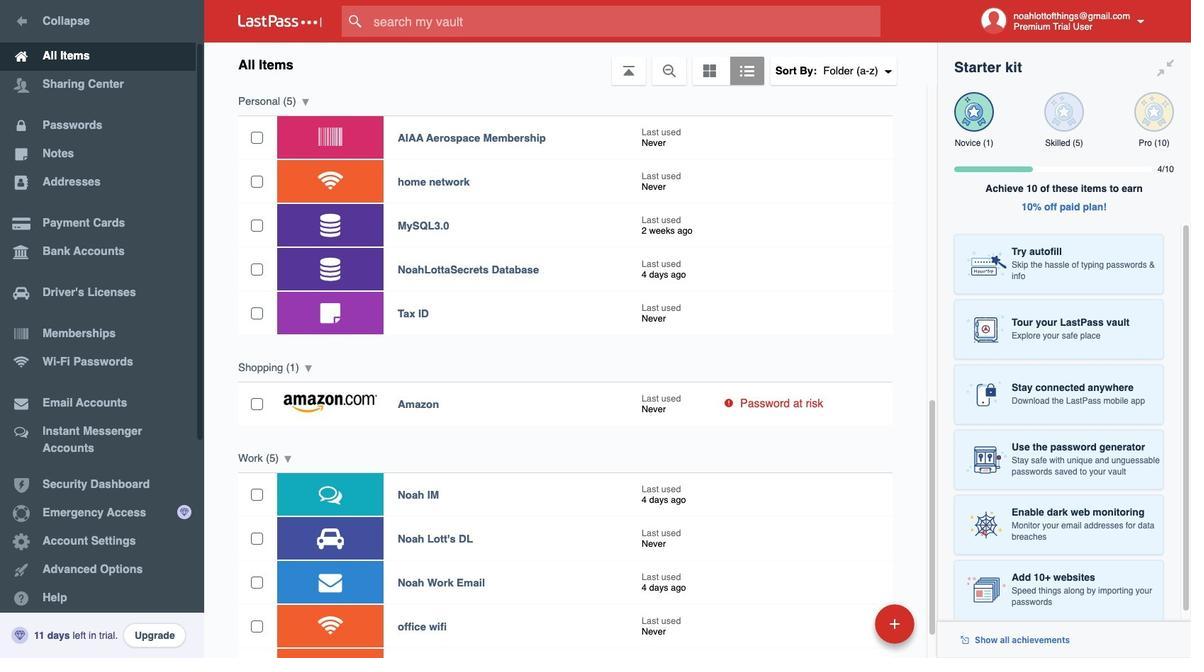 Task type: describe. For each thing, give the bounding box(es) containing it.
new item navigation
[[778, 601, 924, 659]]

main navigation navigation
[[0, 0, 204, 659]]

new item element
[[778, 604, 920, 645]]

Search search field
[[342, 6, 909, 37]]



Task type: vqa. For each thing, say whether or not it's contained in the screenshot.
Vault options NAVIGATION
yes



Task type: locate. For each thing, give the bounding box(es) containing it.
vault options navigation
[[204, 43, 938, 85]]

search my vault text field
[[342, 6, 909, 37]]

lastpass image
[[238, 15, 322, 28]]



